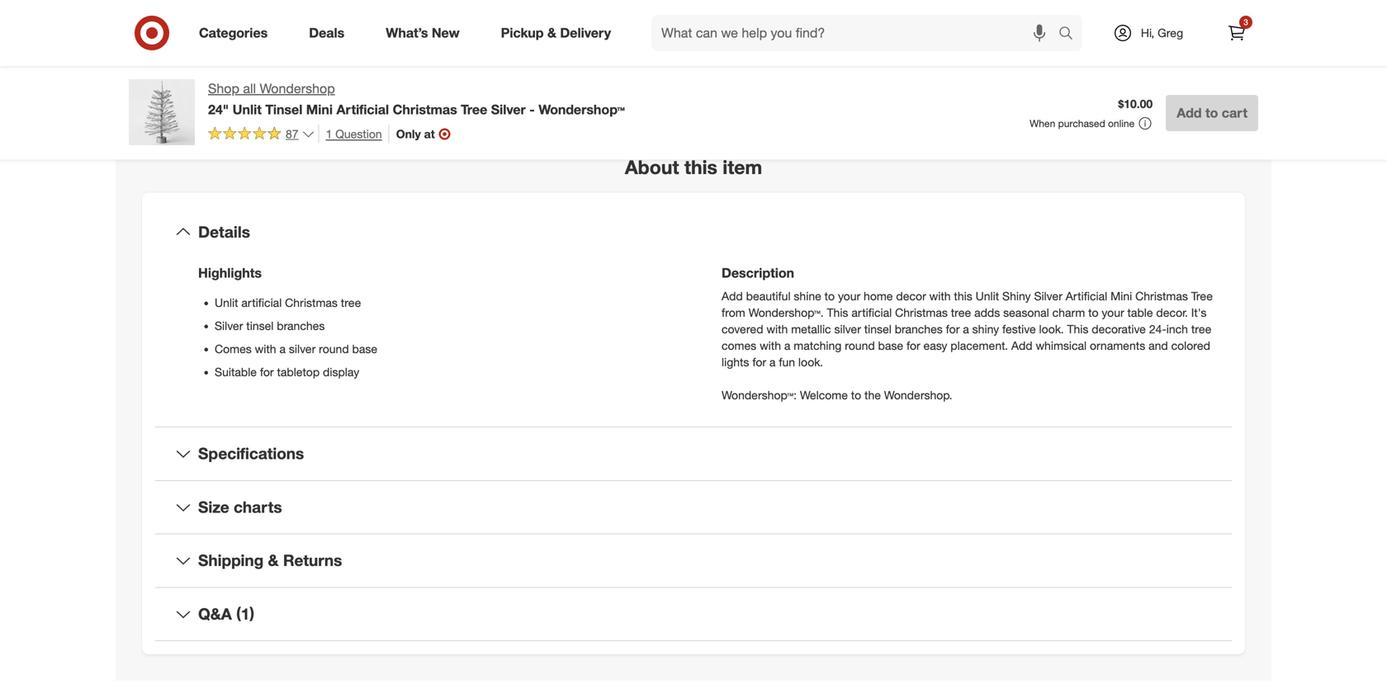 Task type: vqa. For each thing, say whether or not it's contained in the screenshot.
Comes with a silver round base
yes



Task type: describe. For each thing, give the bounding box(es) containing it.
mini inside 'add beautiful shine to your home decor with this unlit shiny silver artificial mini christmas tree from wondershop™. this artificial christmas tree adds seasonal charm to your table decor. it's covered with metallic silver tinsel branches for a shiny festive look. this decorative 24-inch tree comes with a matching round base for easy placement. add whimsical ornaments and colored lights for a fun look.'
[[1111, 289, 1133, 304]]

decor
[[896, 289, 926, 304]]

size charts button
[[155, 482, 1232, 534]]

wondershop.
[[884, 388, 953, 403]]

with down silver tinsel branches
[[255, 342, 276, 357]]

0 horizontal spatial base
[[352, 342, 377, 357]]

sponsored
[[1210, 86, 1259, 99]]

tree inside shop all wondershop 24" unlit tinsel mini artificial christmas tree silver - wondershop™
[[461, 101, 488, 118]]

shiny
[[973, 322, 1000, 337]]

whimsical
[[1036, 339, 1087, 353]]

& for pickup
[[548, 25, 557, 41]]

0 horizontal spatial silver
[[289, 342, 316, 357]]

suitable for tabletop display
[[215, 365, 359, 380]]

with right decor
[[930, 289, 951, 304]]

purchased
[[1059, 117, 1106, 130]]

inch
[[1167, 322, 1189, 337]]

from
[[722, 306, 746, 320]]

description
[[722, 265, 795, 281]]

size charts
[[198, 498, 282, 517]]

1 horizontal spatial this
[[1068, 322, 1089, 337]]

see this item in 3d
[[166, 87, 264, 101]]

what's new
[[386, 25, 460, 41]]

about
[[625, 156, 679, 179]]

comes with a silver round base
[[215, 342, 377, 357]]

shipping
[[198, 551, 264, 570]]

tinsel inside 'add beautiful shine to your home decor with this unlit shiny silver artificial mini christmas tree from wondershop™. this artificial christmas tree adds seasonal charm to your table decor. it's covered with metallic silver tinsel branches for a shiny festive look. this decorative 24-inch tree comes with a matching round base for easy placement. add whimsical ornaments and colored lights for a fun look.'
[[865, 322, 892, 337]]

seasonal
[[1004, 306, 1050, 320]]

tinsel
[[265, 101, 303, 118]]

(1)
[[236, 605, 254, 624]]

item for see this item in 3d
[[212, 87, 234, 101]]

placement.
[[951, 339, 1008, 353]]

silver inside 'add beautiful shine to your home decor with this unlit shiny silver artificial mini christmas tree from wondershop™. this artificial christmas tree adds seasonal charm to your table decor. it's covered with metallic silver tinsel branches for a shiny festive look. this decorative 24-inch tree comes with a matching round base for easy placement. add whimsical ornaments and colored lights for a fun look.'
[[1034, 289, 1063, 304]]

fun
[[779, 355, 795, 370]]

suitable
[[215, 365, 257, 380]]

$10.00
[[1119, 97, 1153, 111]]

1 horizontal spatial tree
[[951, 306, 971, 320]]

lights
[[722, 355, 749, 370]]

christmas down decor
[[895, 306, 948, 320]]

home
[[864, 289, 893, 304]]

and
[[1149, 339, 1168, 353]]

question
[[336, 127, 382, 141]]

0 horizontal spatial silver
[[215, 319, 243, 333]]

deals link
[[295, 15, 365, 51]]

charts
[[234, 498, 282, 517]]

2 horizontal spatial tree
[[1192, 322, 1212, 337]]

size
[[198, 498, 229, 517]]

0 horizontal spatial look.
[[799, 355, 823, 370]]

shipping & returns
[[198, 551, 342, 570]]

christmas up decor.
[[1136, 289, 1188, 304]]

comes
[[722, 339, 757, 353]]

highlights
[[198, 265, 262, 281]]

details button
[[155, 206, 1232, 259]]

& for shipping
[[268, 551, 279, 570]]

only at
[[396, 127, 435, 141]]

image of 24" unlit tinsel mini artificial christmas tree silver - wondershop™ image
[[129, 79, 195, 145]]

to inside button
[[1206, 105, 1219, 121]]

shiny
[[1003, 289, 1031, 304]]

when purchased online
[[1030, 117, 1135, 130]]

specifications
[[198, 445, 304, 464]]

deals
[[309, 25, 345, 41]]

welcome
[[800, 388, 848, 403]]

-
[[530, 101, 535, 118]]

for left easy
[[907, 339, 921, 353]]

item for about this item
[[723, 156, 762, 179]]

87 link
[[208, 125, 315, 145]]

q&a (1)
[[198, 605, 254, 624]]

charm
[[1053, 306, 1086, 320]]

with up fun
[[760, 339, 781, 353]]

this for see
[[190, 87, 208, 101]]

hi, greg
[[1141, 26, 1184, 40]]

decorative
[[1092, 322, 1146, 337]]

a up fun
[[785, 339, 791, 353]]

advertisement region
[[714, 22, 1259, 85]]

new
[[432, 25, 460, 41]]

87
[[286, 127, 299, 141]]

display
[[323, 365, 359, 380]]

it's
[[1192, 306, 1207, 320]]

shipping & returns button
[[155, 535, 1232, 588]]

1
[[326, 127, 332, 141]]

christmas inside shop all wondershop 24" unlit tinsel mini artificial christmas tree silver - wondershop™
[[393, 101, 457, 118]]

about this item
[[625, 156, 762, 179]]

What can we help you find? suggestions appear below search field
[[652, 15, 1063, 51]]

a left shiny
[[963, 322, 969, 337]]

matching
[[794, 339, 842, 353]]

cart
[[1222, 105, 1248, 121]]

covered
[[722, 322, 764, 337]]

0 horizontal spatial round
[[319, 342, 349, 357]]

hi,
[[1141, 26, 1155, 40]]

3d
[[250, 87, 264, 101]]

colored
[[1172, 339, 1211, 353]]

wondershop™.
[[749, 306, 824, 320]]

categories link
[[185, 15, 288, 51]]

round inside 'add beautiful shine to your home decor with this unlit shiny silver artificial mini christmas tree from wondershop™. this artificial christmas tree adds seasonal charm to your table decor. it's covered with metallic silver tinsel branches for a shiny festive look. this decorative 24-inch tree comes with a matching round base for easy placement. add whimsical ornaments and colored lights for a fun look.'
[[845, 339, 875, 353]]

for up easy
[[946, 322, 960, 337]]

shine
[[794, 289, 822, 304]]

3
[[1244, 17, 1249, 27]]

add for add to cart
[[1177, 105, 1202, 121]]

artificial inside shop all wondershop 24" unlit tinsel mini artificial christmas tree silver - wondershop™
[[337, 101, 389, 118]]

tabletop
[[277, 365, 320, 380]]

decor.
[[1157, 306, 1188, 320]]

wondershop™:
[[722, 388, 797, 403]]

wondershop™: welcome to the wondershop.
[[722, 388, 953, 403]]

beautiful
[[746, 289, 791, 304]]

search
[[1051, 26, 1091, 43]]



Task type: locate. For each thing, give the bounding box(es) containing it.
unlit up the adds
[[976, 289, 1000, 304]]

in
[[237, 87, 246, 101]]

see this item in 3d button
[[129, 49, 302, 116]]

& inside 'link'
[[548, 25, 557, 41]]

to
[[1206, 105, 1219, 121], [825, 289, 835, 304], [1089, 306, 1099, 320], [851, 388, 862, 403]]

mini up '1' at the left top of page
[[306, 101, 333, 118]]

2 horizontal spatial silver
[[1034, 289, 1063, 304]]

tree up display
[[341, 296, 361, 310]]

0 horizontal spatial item
[[212, 87, 234, 101]]

0 vertical spatial tree
[[461, 101, 488, 118]]

0 vertical spatial mini
[[306, 101, 333, 118]]

tree
[[461, 101, 488, 118], [1192, 289, 1213, 304]]

1 horizontal spatial silver
[[835, 322, 861, 337]]

tree
[[341, 296, 361, 310], [951, 306, 971, 320], [1192, 322, 1212, 337]]

0 horizontal spatial mini
[[306, 101, 333, 118]]

festive
[[1003, 322, 1036, 337]]

artificial
[[241, 296, 282, 310], [852, 306, 892, 320]]

add inside button
[[1177, 105, 1202, 121]]

unlit inside shop all wondershop 24" unlit tinsel mini artificial christmas tree silver - wondershop™
[[233, 101, 262, 118]]

specifications button
[[155, 428, 1232, 481]]

0 vertical spatial this
[[190, 87, 208, 101]]

tree left the adds
[[951, 306, 971, 320]]

artificial up charm
[[1066, 289, 1108, 304]]

this down charm
[[1068, 322, 1089, 337]]

artificial down home
[[852, 306, 892, 320]]

silver inside 'add beautiful shine to your home decor with this unlit shiny silver artificial mini christmas tree from wondershop™. this artificial christmas tree adds seasonal charm to your table decor. it's covered with metallic silver tinsel branches for a shiny festive look. this decorative 24-inch tree comes with a matching round base for easy placement. add whimsical ornaments and colored lights for a fun look.'
[[835, 322, 861, 337]]

your left home
[[838, 289, 861, 304]]

categories
[[199, 25, 268, 41]]

1 horizontal spatial base
[[878, 339, 904, 353]]

artificial inside 'add beautiful shine to your home decor with this unlit shiny silver artificial mini christmas tree from wondershop™. this artificial christmas tree adds seasonal charm to your table decor. it's covered with metallic silver tinsel branches for a shiny festive look. this decorative 24-inch tree comes with a matching round base for easy placement. add whimsical ornaments and colored lights for a fun look.'
[[852, 306, 892, 320]]

1 question
[[326, 127, 382, 141]]

shop all wondershop 24" unlit tinsel mini artificial christmas tree silver - wondershop™
[[208, 81, 625, 118]]

greg
[[1158, 26, 1184, 40]]

silver up tabletop
[[289, 342, 316, 357]]

this up shiny
[[954, 289, 973, 304]]

with
[[930, 289, 951, 304], [767, 322, 788, 337], [760, 339, 781, 353], [255, 342, 276, 357]]

unlit inside 'add beautiful shine to your home decor with this unlit shiny silver artificial mini christmas tree from wondershop™. this artificial christmas tree adds seasonal charm to your table decor. it's covered with metallic silver tinsel branches for a shiny festive look. this decorative 24-inch tree comes with a matching round base for easy placement. add whimsical ornaments and colored lights for a fun look.'
[[976, 289, 1000, 304]]

look. up whimsical
[[1039, 322, 1064, 337]]

1 horizontal spatial add
[[1012, 339, 1033, 353]]

the
[[865, 388, 881, 403]]

metallic
[[791, 322, 831, 337]]

item inside button
[[212, 87, 234, 101]]

0 vertical spatial artificial
[[337, 101, 389, 118]]

this right about
[[685, 156, 718, 179]]

0 vertical spatial silver
[[835, 322, 861, 337]]

1 question link
[[318, 125, 382, 143]]

for
[[946, 322, 960, 337], [907, 339, 921, 353], [753, 355, 767, 370], [260, 365, 274, 380]]

returns
[[283, 551, 342, 570]]

base inside 'add beautiful shine to your home decor with this unlit shiny silver artificial mini christmas tree from wondershop™. this artificial christmas tree adds seasonal charm to your table decor. it's covered with metallic silver tinsel branches for a shiny festive look. this decorative 24-inch tree comes with a matching round base for easy placement. add whimsical ornaments and colored lights for a fun look.'
[[878, 339, 904, 353]]

base left easy
[[878, 339, 904, 353]]

tinsel down home
[[865, 322, 892, 337]]

see
[[166, 87, 187, 101]]

1 vertical spatial silver
[[1034, 289, 1063, 304]]

0 vertical spatial look.
[[1039, 322, 1064, 337]]

christmas up 'at'
[[393, 101, 457, 118]]

0 vertical spatial this
[[827, 306, 849, 320]]

0 horizontal spatial artificial
[[241, 296, 282, 310]]

add up from
[[722, 289, 743, 304]]

artificial inside 'add beautiful shine to your home decor with this unlit shiny silver artificial mini christmas tree from wondershop™. this artificial christmas tree adds seasonal charm to your table decor. it's covered with metallic silver tinsel branches for a shiny festive look. this decorative 24-inch tree comes with a matching round base for easy placement. add whimsical ornaments and colored lights for a fun look.'
[[1066, 289, 1108, 304]]

1 vertical spatial mini
[[1111, 289, 1133, 304]]

item up details dropdown button
[[723, 156, 762, 179]]

1 vertical spatial your
[[1102, 306, 1125, 320]]

2 vertical spatial this
[[954, 289, 973, 304]]

0 vertical spatial silver
[[491, 101, 526, 118]]

tree down it's
[[1192, 322, 1212, 337]]

this inside see this item in 3d button
[[190, 87, 208, 101]]

online
[[1108, 117, 1135, 130]]

1 horizontal spatial look.
[[1039, 322, 1064, 337]]

tree inside 'add beautiful shine to your home decor with this unlit shiny silver artificial mini christmas tree from wondershop™. this artificial christmas tree adds seasonal charm to your table decor. it's covered with metallic silver tinsel branches for a shiny festive look. this decorative 24-inch tree comes with a matching round base for easy placement. add whimsical ornaments and colored lights for a fun look.'
[[1192, 289, 1213, 304]]

add for add beautiful shine to your home decor with this unlit shiny silver artificial mini christmas tree from wondershop™. this artificial christmas tree adds seasonal charm to your table decor. it's covered with metallic silver tinsel branches for a shiny festive look. this decorative 24-inch tree comes with a matching round base for easy placement. add whimsical ornaments and colored lights for a fun look.
[[722, 289, 743, 304]]

1 horizontal spatial round
[[845, 339, 875, 353]]

1 vertical spatial &
[[268, 551, 279, 570]]

branches up comes with a silver round base on the left of page
[[277, 319, 325, 333]]

1 vertical spatial this
[[685, 156, 718, 179]]

1 horizontal spatial tinsel
[[865, 322, 892, 337]]

0 horizontal spatial tree
[[461, 101, 488, 118]]

add down 'festive'
[[1012, 339, 1033, 353]]

this inside 'add beautiful shine to your home decor with this unlit shiny silver artificial mini christmas tree from wondershop™. this artificial christmas tree adds seasonal charm to your table decor. it's covered with metallic silver tinsel branches for a shiny festive look. this decorative 24-inch tree comes with a matching round base for easy placement. add whimsical ornaments and colored lights for a fun look.'
[[954, 289, 973, 304]]

1 horizontal spatial silver
[[491, 101, 526, 118]]

add to cart button
[[1166, 95, 1259, 131]]

image gallery element
[[129, 0, 674, 116]]

pickup
[[501, 25, 544, 41]]

add
[[1177, 105, 1202, 121], [722, 289, 743, 304], [1012, 339, 1033, 353]]

1 vertical spatial add
[[722, 289, 743, 304]]

wondershop
[[260, 81, 335, 97]]

1 vertical spatial look.
[[799, 355, 823, 370]]

table
[[1128, 306, 1153, 320]]

to right charm
[[1089, 306, 1099, 320]]

q&a
[[198, 605, 232, 624]]

&
[[548, 25, 557, 41], [268, 551, 279, 570]]

christmas
[[393, 101, 457, 118], [1136, 289, 1188, 304], [285, 296, 338, 310], [895, 306, 948, 320]]

1 vertical spatial silver
[[289, 342, 316, 357]]

& left the returns
[[268, 551, 279, 570]]

0 horizontal spatial this
[[190, 87, 208, 101]]

this
[[827, 306, 849, 320], [1068, 322, 1089, 337]]

mini up table
[[1111, 289, 1133, 304]]

tinsel
[[246, 319, 274, 333], [865, 322, 892, 337]]

1 horizontal spatial your
[[1102, 306, 1125, 320]]

0 horizontal spatial &
[[268, 551, 279, 570]]

0 horizontal spatial tinsel
[[246, 319, 274, 333]]

0 horizontal spatial artificial
[[337, 101, 389, 118]]

2 horizontal spatial this
[[954, 289, 973, 304]]

when
[[1030, 117, 1056, 130]]

easy
[[924, 339, 948, 353]]

base up display
[[352, 342, 377, 357]]

your
[[838, 289, 861, 304], [1102, 306, 1125, 320]]

0 horizontal spatial add
[[722, 289, 743, 304]]

round
[[845, 339, 875, 353], [319, 342, 349, 357]]

add to cart
[[1177, 105, 1248, 121]]

for right suitable
[[260, 365, 274, 380]]

3 link
[[1219, 15, 1255, 51]]

1 horizontal spatial &
[[548, 25, 557, 41]]

1 horizontal spatial item
[[723, 156, 762, 179]]

2 vertical spatial silver
[[215, 319, 243, 333]]

0 horizontal spatial branches
[[277, 319, 325, 333]]

branches up easy
[[895, 322, 943, 337]]

silver left -
[[491, 101, 526, 118]]

add left cart
[[1177, 105, 1202, 121]]

1 horizontal spatial branches
[[895, 322, 943, 337]]

add beautiful shine to your home decor with this unlit shiny silver artificial mini christmas tree from wondershop™. this artificial christmas tree adds seasonal charm to your table decor. it's covered with metallic silver tinsel branches for a shiny festive look. this decorative 24-inch tree comes with a matching round base for easy placement. add whimsical ornaments and colored lights for a fun look.
[[722, 289, 1213, 370]]

adds
[[975, 306, 1000, 320]]

1 vertical spatial tree
[[1192, 289, 1213, 304]]

all
[[243, 81, 256, 97]]

mini inside shop all wondershop 24" unlit tinsel mini artificial christmas tree silver - wondershop™
[[306, 101, 333, 118]]

base
[[878, 339, 904, 353], [352, 342, 377, 357]]

branches inside 'add beautiful shine to your home decor with this unlit shiny silver artificial mini christmas tree from wondershop™. this artificial christmas tree adds seasonal charm to your table decor. it's covered with metallic silver tinsel branches for a shiny festive look. this decorative 24-inch tree comes with a matching round base for easy placement. add whimsical ornaments and colored lights for a fun look.'
[[895, 322, 943, 337]]

what's
[[386, 25, 428, 41]]

look. down matching
[[799, 355, 823, 370]]

0 horizontal spatial this
[[827, 306, 849, 320]]

at
[[424, 127, 435, 141]]

for right lights
[[753, 355, 767, 370]]

silver
[[491, 101, 526, 118], [1034, 289, 1063, 304], [215, 319, 243, 333]]

0 horizontal spatial your
[[838, 289, 861, 304]]

unlit down in
[[233, 101, 262, 118]]

2 vertical spatial add
[[1012, 339, 1033, 353]]

this
[[190, 87, 208, 101], [685, 156, 718, 179], [954, 289, 973, 304]]

look.
[[1039, 322, 1064, 337], [799, 355, 823, 370]]

silver up comes
[[215, 319, 243, 333]]

search button
[[1051, 15, 1091, 55]]

to left cart
[[1206, 105, 1219, 121]]

unlit down highlights
[[215, 296, 238, 310]]

artificial up silver tinsel branches
[[241, 296, 282, 310]]

details
[[198, 222, 250, 241]]

only
[[396, 127, 421, 141]]

this up metallic
[[827, 306, 849, 320]]

item
[[212, 87, 234, 101], [723, 156, 762, 179]]

tinsel up comes
[[246, 319, 274, 333]]

to right "shine" on the top right of page
[[825, 289, 835, 304]]

a left fun
[[770, 355, 776, 370]]

24"
[[208, 101, 229, 118]]

0 vertical spatial &
[[548, 25, 557, 41]]

& inside dropdown button
[[268, 551, 279, 570]]

what's new link
[[372, 15, 480, 51]]

1 horizontal spatial this
[[685, 156, 718, 179]]

1 vertical spatial item
[[723, 156, 762, 179]]

silver up charm
[[1034, 289, 1063, 304]]

comes
[[215, 342, 252, 357]]

silver tinsel branches
[[215, 319, 325, 333]]

artificial up the question
[[337, 101, 389, 118]]

this right see
[[190, 87, 208, 101]]

0 vertical spatial item
[[212, 87, 234, 101]]

1 vertical spatial this
[[1068, 322, 1089, 337]]

item up 24" on the top left
[[212, 87, 234, 101]]

pickup & delivery link
[[487, 15, 632, 51]]

silver up matching
[[835, 322, 861, 337]]

to left the
[[851, 388, 862, 403]]

1 horizontal spatial artificial
[[852, 306, 892, 320]]

1 horizontal spatial tree
[[1192, 289, 1213, 304]]

delivery
[[560, 25, 611, 41]]

silver inside shop all wondershop 24" unlit tinsel mini artificial christmas tree silver - wondershop™
[[491, 101, 526, 118]]

2 horizontal spatial add
[[1177, 105, 1202, 121]]

0 vertical spatial add
[[1177, 105, 1202, 121]]

& right pickup at the top of the page
[[548, 25, 557, 41]]

round right matching
[[845, 339, 875, 353]]

silver
[[835, 322, 861, 337], [289, 342, 316, 357]]

round up display
[[319, 342, 349, 357]]

0 horizontal spatial tree
[[341, 296, 361, 310]]

your up decorative
[[1102, 306, 1125, 320]]

with down wondershop™.
[[767, 322, 788, 337]]

1 horizontal spatial artificial
[[1066, 289, 1108, 304]]

q&a (1) button
[[155, 588, 1232, 641]]

0 vertical spatial your
[[838, 289, 861, 304]]

a up suitable for tabletop display
[[280, 342, 286, 357]]

1 vertical spatial artificial
[[1066, 289, 1108, 304]]

tree up it's
[[1192, 289, 1213, 304]]

branches
[[277, 319, 325, 333], [895, 322, 943, 337]]

tree left -
[[461, 101, 488, 118]]

shop
[[208, 81, 239, 97]]

ornaments
[[1090, 339, 1146, 353]]

1 horizontal spatial mini
[[1111, 289, 1133, 304]]

this for about
[[685, 156, 718, 179]]

christmas up silver tinsel branches
[[285, 296, 338, 310]]



